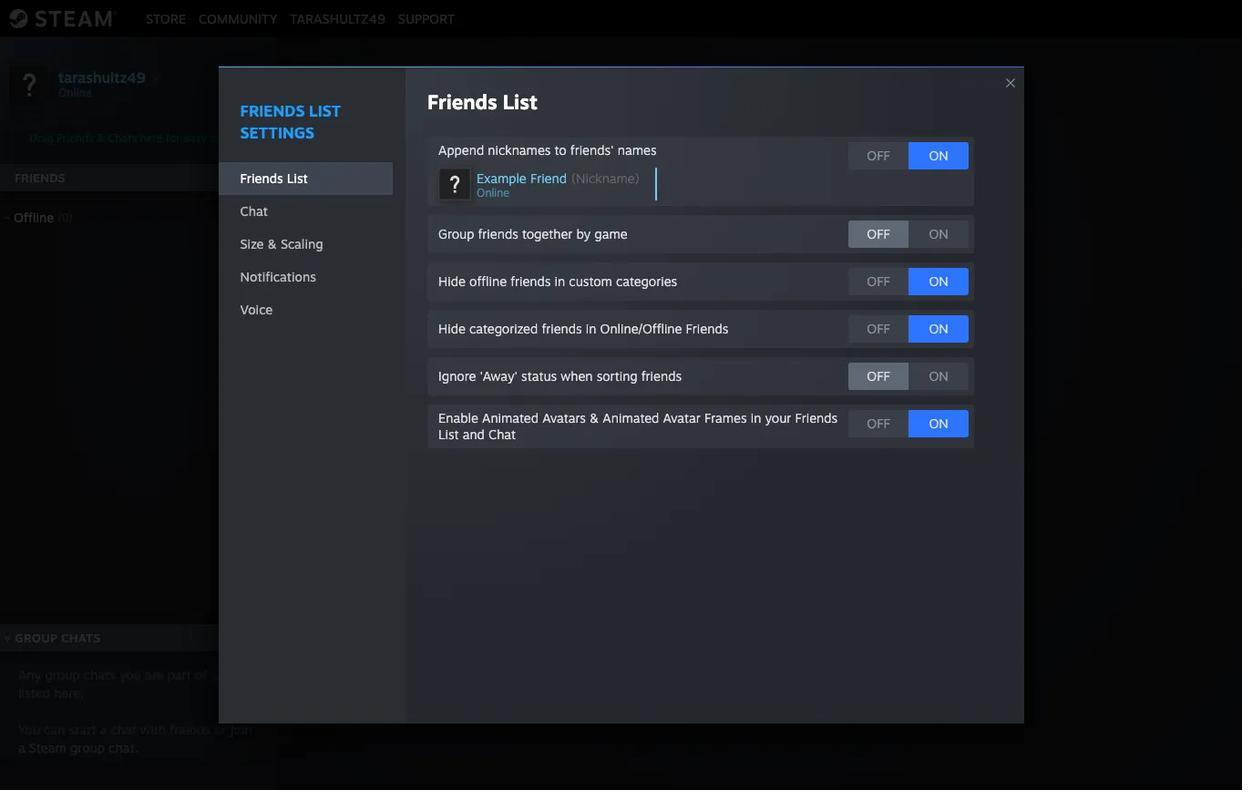 Task type: locate. For each thing, give the bounding box(es) containing it.
0 vertical spatial &
[[97, 131, 105, 145]]

2 horizontal spatial &
[[590, 410, 599, 426]]

& left here
[[97, 131, 105, 145]]

1 vertical spatial &
[[268, 236, 277, 252]]

5 off from the top
[[867, 368, 890, 384]]

to
[[555, 142, 567, 158], [831, 423, 845, 441]]

& right avatars
[[590, 410, 599, 426]]

1 vertical spatial a
[[100, 722, 107, 737]]

list down enable
[[438, 426, 459, 442]]

friends right sorting
[[641, 368, 682, 384]]

2 vertical spatial &
[[590, 410, 599, 426]]

1 on from the top
[[929, 148, 948, 163]]

a right click
[[672, 423, 681, 441]]

1 horizontal spatial to
[[831, 423, 845, 441]]

group down start in the bottom left of the page
[[70, 740, 105, 755]]

friends up settings
[[240, 101, 305, 120]]

friend inside example friend ( nickname ) online
[[530, 170, 567, 186]]

1 horizontal spatial chats
[[108, 131, 137, 145]]

group right 'frames'
[[750, 423, 791, 441]]

listed
[[18, 685, 50, 701]]

hide categorized friends in online/offline friends
[[438, 321, 728, 336]]

animated
[[482, 410, 539, 426], [603, 410, 659, 426]]

2 vertical spatial a
[[18, 740, 25, 755]]

a down you
[[18, 740, 25, 755]]

list up settings
[[309, 101, 341, 120]]

1 vertical spatial group
[[750, 423, 791, 441]]

friends right drag
[[57, 131, 94, 145]]

1 horizontal spatial chat
[[489, 426, 516, 442]]

any
[[18, 667, 41, 683]]

a inside join a steam group chat.
[[18, 740, 25, 755]]

enable
[[438, 410, 478, 426]]

friends'
[[570, 142, 614, 158]]

drag friends & chats here for easy access
[[30, 131, 244, 145]]

0 horizontal spatial friend
[[530, 170, 567, 186]]

0 vertical spatial friend
[[530, 170, 567, 186]]

custom
[[569, 273, 612, 289]]

2 off from the top
[[867, 226, 890, 241]]

4 on from the top
[[929, 321, 948, 336]]

0 vertical spatial tarashultz49
[[290, 10, 385, 26]]

here
[[140, 131, 163, 145]]

0 vertical spatial group
[[438, 226, 474, 241]]

0 horizontal spatial chats
[[61, 631, 101, 645]]

any group chats you are part of will be listed here.
[[18, 667, 249, 701]]

1 horizontal spatial in
[[586, 321, 596, 336]]

in for online/offline
[[586, 321, 596, 336]]

2 vertical spatial group
[[15, 631, 57, 645]]

2 hide from the top
[[438, 321, 466, 336]]

list inside enable animated avatars & animated avatar frames in your friends list and chat
[[438, 426, 459, 442]]

& right size
[[268, 236, 277, 252]]

group
[[438, 226, 474, 241], [750, 423, 791, 441], [15, 631, 57, 645]]

a
[[672, 423, 681, 441], [100, 722, 107, 737], [18, 740, 25, 755]]

0 vertical spatial in
[[555, 273, 565, 289]]

in left the custom in the top left of the page
[[555, 273, 565, 289]]

or
[[731, 423, 746, 441], [214, 722, 227, 737]]

on
[[929, 148, 948, 163], [929, 226, 948, 241], [929, 273, 948, 289], [929, 321, 948, 336], [929, 368, 948, 384], [929, 416, 948, 431]]

friends right your
[[795, 410, 838, 426]]

'away'
[[480, 368, 518, 384]]

in
[[555, 273, 565, 289], [586, 321, 596, 336], [751, 410, 761, 426]]

animated up and
[[482, 410, 539, 426]]

or left your
[[731, 423, 746, 441]]

0 vertical spatial hide
[[438, 273, 466, 289]]

list right the add a friend image
[[287, 170, 308, 186]]

0 vertical spatial a
[[672, 423, 681, 441]]

chat up size
[[240, 203, 268, 219]]

chat
[[240, 203, 268, 219], [795, 423, 827, 441], [489, 426, 516, 442]]

nicknames
[[488, 142, 551, 158]]

1 vertical spatial group
[[70, 740, 105, 755]]

0 vertical spatial chats
[[108, 131, 137, 145]]

0 vertical spatial group
[[45, 667, 80, 683]]

list
[[503, 89, 538, 114], [309, 101, 341, 120], [287, 170, 308, 186], [438, 426, 459, 442]]

offline
[[14, 210, 54, 225]]

chats up the 'chats'
[[61, 631, 101, 645]]

on for categories
[[929, 273, 948, 289]]

1 hide from the top
[[438, 273, 466, 289]]

avatars
[[542, 410, 586, 426]]

nickname
[[576, 170, 635, 186]]

0 horizontal spatial group
[[15, 631, 57, 645]]

game
[[594, 226, 628, 241]]

offline
[[469, 273, 507, 289]]

group up any
[[15, 631, 57, 645]]

3 on from the top
[[929, 273, 948, 289]]

2 horizontal spatial a
[[672, 423, 681, 441]]

6 off from the top
[[867, 416, 890, 431]]

add a friend image
[[248, 167, 268, 187]]

in down the custom in the top left of the page
[[586, 321, 596, 336]]

when
[[561, 368, 593, 384]]

or left join
[[214, 722, 227, 737]]

off
[[867, 148, 890, 163], [867, 226, 890, 241], [867, 273, 890, 289], [867, 321, 890, 336], [867, 368, 890, 384], [867, 416, 890, 431]]

1 horizontal spatial animated
[[603, 410, 659, 426]]

1 vertical spatial in
[[586, 321, 596, 336]]

1 vertical spatial chats
[[61, 631, 101, 645]]

3 off from the top
[[867, 273, 890, 289]]

5 on from the top
[[929, 368, 948, 384]]

friend right click
[[685, 423, 727, 441]]

hide for hide offline friends in custom categories
[[438, 273, 466, 289]]

group up here.
[[45, 667, 80, 683]]

6 on from the top
[[929, 416, 948, 431]]

join
[[230, 722, 252, 737]]

2 on from the top
[[929, 226, 948, 241]]

friends inside enable animated avatars & animated avatar frames in your friends list and chat
[[795, 410, 838, 426]]

0 vertical spatial friends list
[[427, 89, 538, 114]]

hide left 'offline'
[[438, 273, 466, 289]]

1 horizontal spatial group
[[438, 226, 474, 241]]

easy
[[183, 131, 207, 145]]

0 horizontal spatial animated
[[482, 410, 539, 426]]

group chats
[[15, 631, 101, 645]]

1 vertical spatial hide
[[438, 321, 466, 336]]

2 horizontal spatial chat
[[795, 423, 827, 441]]

friends
[[427, 89, 497, 114], [240, 101, 305, 120], [57, 131, 94, 145], [15, 170, 65, 185], [240, 170, 283, 186], [686, 321, 728, 336], [795, 410, 838, 426]]

0 horizontal spatial tarashultz49
[[58, 68, 146, 86]]

1 horizontal spatial tarashultz49
[[290, 10, 385, 26]]

in left your
[[751, 410, 761, 426]]

animated down sorting
[[603, 410, 659, 426]]

1 horizontal spatial friends list
[[427, 89, 538, 114]]

1 vertical spatial friend
[[685, 423, 727, 441]]

hide up ignore
[[438, 321, 466, 336]]

2 horizontal spatial in
[[751, 410, 761, 426]]

size
[[240, 236, 264, 252]]

to left start!
[[831, 423, 845, 441]]

chat right and
[[489, 426, 516, 442]]

tarashultz49
[[290, 10, 385, 26], [58, 68, 146, 86]]

0 vertical spatial or
[[731, 423, 746, 441]]

chats left here
[[108, 131, 137, 145]]

access
[[210, 131, 244, 145]]

scaling
[[281, 236, 323, 252]]

0 vertical spatial to
[[555, 142, 567, 158]]

group
[[45, 667, 80, 683], [70, 740, 105, 755]]

4 off from the top
[[867, 321, 890, 336]]

part
[[167, 667, 191, 683]]

list inside friends list settings
[[309, 101, 341, 120]]

friends up ignore 'away' status when sorting friends on the top of page
[[542, 321, 582, 336]]

in for custom
[[555, 273, 565, 289]]

chats
[[108, 131, 137, 145], [61, 631, 101, 645]]

hide
[[438, 273, 466, 289], [438, 321, 466, 336]]

off for friends
[[867, 321, 890, 336]]

a for friend
[[672, 423, 681, 441]]

group for group friends together by game
[[438, 226, 474, 241]]

1 horizontal spatial a
[[100, 722, 107, 737]]

friends right the with
[[170, 722, 210, 737]]

1 off from the top
[[867, 148, 890, 163]]

online
[[477, 186, 510, 200]]

friend left (
[[530, 170, 567, 186]]

2 horizontal spatial group
[[750, 423, 791, 441]]

join a steam group chat.
[[18, 722, 252, 755]]

& inside enable animated avatars & animated avatar frames in your friends list and chat
[[590, 410, 599, 426]]

friends inside friends list settings
[[240, 101, 305, 120]]

status
[[521, 368, 557, 384]]

1 vertical spatial or
[[214, 722, 227, 737]]

by
[[576, 226, 591, 241]]

friends list up append in the left top of the page
[[427, 89, 538, 114]]

you can start a chat with friends or
[[18, 722, 230, 737]]

friends list right search my friends list image
[[240, 170, 308, 186]]

settings
[[240, 123, 315, 142]]

tarashultz49 left support
[[290, 10, 385, 26]]

0 horizontal spatial friends list
[[240, 170, 308, 186]]

community
[[199, 10, 277, 26]]

friends
[[478, 226, 518, 241], [511, 273, 551, 289], [542, 321, 582, 336], [641, 368, 682, 384], [170, 722, 210, 737]]

a left 'chat'
[[100, 722, 107, 737]]

you
[[119, 667, 141, 683]]

chat right your
[[795, 423, 827, 441]]

group up 'offline'
[[438, 226, 474, 241]]

0 horizontal spatial a
[[18, 740, 25, 755]]

&
[[97, 131, 105, 145], [268, 236, 277, 252], [590, 410, 599, 426]]

tarashultz49 up drag friends & chats here for easy access
[[58, 68, 146, 86]]

0 horizontal spatial in
[[555, 273, 565, 289]]

friends list
[[427, 89, 538, 114], [240, 170, 308, 186]]

friend
[[530, 170, 567, 186], [685, 423, 727, 441]]

to left friends'
[[555, 142, 567, 158]]

2 vertical spatial in
[[751, 410, 761, 426]]



Task type: vqa. For each thing, say whether or not it's contained in the screenshot.
When
yes



Task type: describe. For each thing, give the bounding box(es) containing it.
1 animated from the left
[[482, 410, 539, 426]]

steam
[[29, 740, 66, 755]]

ignore 'away' status when sorting friends
[[438, 368, 682, 384]]

store
[[146, 10, 186, 26]]

enable animated avatars & animated avatar frames in your friends list and chat
[[438, 410, 838, 442]]

friends right search my friends list image
[[240, 170, 283, 186]]

start
[[69, 722, 96, 737]]

click a friend or group chat to start!
[[636, 423, 885, 441]]

ignore
[[438, 368, 476, 384]]

0 horizontal spatial chat
[[240, 203, 268, 219]]

append nicknames to friends' names
[[438, 142, 657, 158]]

categories
[[616, 273, 677, 289]]

search my friends list image
[[221, 169, 237, 185]]

1 horizontal spatial friend
[[685, 423, 727, 441]]

on for avatar
[[929, 416, 948, 431]]

)
[[635, 170, 640, 186]]

chats
[[83, 667, 116, 683]]

friends down online
[[478, 226, 518, 241]]

size & scaling
[[240, 236, 323, 252]]

start!
[[849, 423, 885, 441]]

0 horizontal spatial or
[[214, 722, 227, 737]]

voice
[[240, 302, 273, 317]]

group inside join a steam group chat.
[[70, 740, 105, 755]]

1 vertical spatial tarashultz49
[[58, 68, 146, 86]]

example friend ( nickname ) online
[[477, 170, 640, 200]]

sorting
[[597, 368, 638, 384]]

friends list settings
[[240, 101, 341, 142]]

drag
[[30, 131, 54, 145]]

1 horizontal spatial &
[[268, 236, 277, 252]]

friends right 'offline'
[[511, 273, 551, 289]]

be
[[234, 667, 249, 683]]

a for steam
[[18, 740, 25, 755]]

group for group chats
[[15, 631, 57, 645]]

hide for hide categorized friends in online/offline friends
[[438, 321, 466, 336]]

friends up append in the left top of the page
[[427, 89, 497, 114]]

and
[[463, 426, 485, 442]]

example
[[477, 170, 527, 186]]

support
[[398, 10, 455, 26]]

append
[[438, 142, 484, 158]]

you
[[18, 722, 40, 737]]

collapse chats list image
[[0, 634, 21, 642]]

online/offline
[[600, 321, 682, 336]]

of
[[195, 667, 207, 683]]

hide offline friends in custom categories
[[438, 273, 677, 289]]

friends down drag
[[15, 170, 65, 185]]

group friends together by game
[[438, 226, 628, 241]]

with
[[140, 722, 166, 737]]

notifications
[[240, 269, 316, 284]]

will
[[211, 667, 231, 683]]

2 animated from the left
[[603, 410, 659, 426]]

community link
[[192, 10, 284, 26]]

store link
[[139, 10, 192, 26]]

(
[[571, 170, 576, 186]]

0 horizontal spatial to
[[555, 142, 567, 158]]

together
[[522, 226, 573, 241]]

here.
[[54, 685, 84, 701]]

tarashultz49 link
[[284, 10, 392, 26]]

click
[[636, 423, 668, 441]]

can
[[44, 722, 65, 737]]

on for friends
[[929, 321, 948, 336]]

chat
[[111, 722, 137, 737]]

1 vertical spatial to
[[831, 423, 845, 441]]

1 vertical spatial friends list
[[240, 170, 308, 186]]

support link
[[392, 10, 461, 26]]

are
[[145, 667, 164, 683]]

list up nicknames
[[503, 89, 538, 114]]

for
[[166, 131, 180, 145]]

avatar
[[663, 410, 701, 426]]

off for friends
[[867, 368, 890, 384]]

join a steam group chat. link
[[18, 722, 252, 755]]

categorized
[[469, 321, 538, 336]]

chat.
[[109, 740, 138, 755]]

off for avatar
[[867, 416, 890, 431]]

1 horizontal spatial or
[[731, 423, 746, 441]]

names
[[618, 142, 657, 158]]

chat inside enable animated avatars & animated avatar frames in your friends list and chat
[[489, 426, 516, 442]]

0 horizontal spatial &
[[97, 131, 105, 145]]

frames
[[704, 410, 747, 426]]

on for friends
[[929, 368, 948, 384]]

friends right online/offline
[[686, 321, 728, 336]]

in inside enable animated avatars & animated avatar frames in your friends list and chat
[[751, 410, 761, 426]]

group inside the any group chats you are part of will be listed here.
[[45, 667, 80, 683]]

your
[[765, 410, 791, 426]]

off for categories
[[867, 273, 890, 289]]



